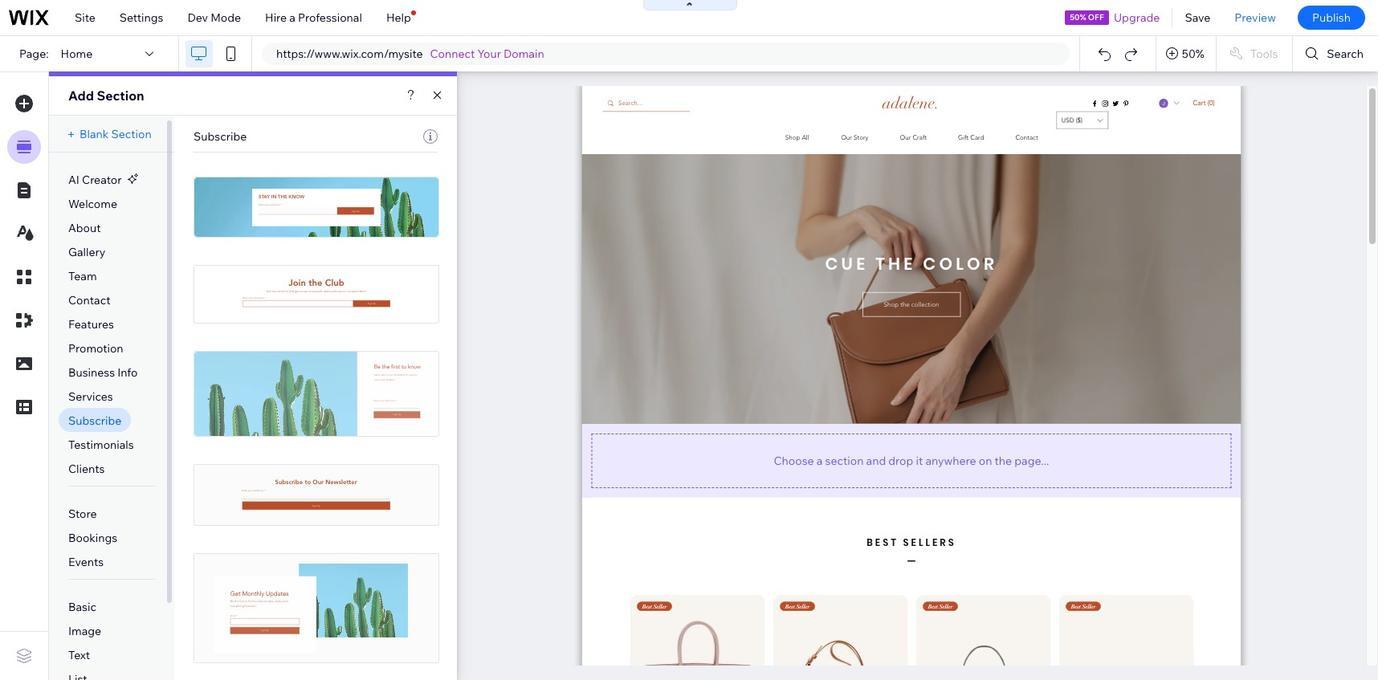 Task type: vqa. For each thing, say whether or not it's contained in the screenshot.
add section
yes



Task type: locate. For each thing, give the bounding box(es) containing it.
section for blank section
[[111, 127, 152, 141]]

it
[[916, 453, 923, 468]]

subscribe
[[194, 129, 247, 144], [68, 414, 121, 428]]

0 vertical spatial section
[[97, 88, 144, 104]]

50% for 50%
[[1182, 47, 1205, 61]]

home
[[61, 47, 93, 61]]

a right the hire
[[289, 10, 295, 25]]

1 horizontal spatial subscribe
[[194, 129, 247, 144]]

section
[[97, 88, 144, 104], [111, 127, 152, 141]]

1 vertical spatial a
[[817, 453, 823, 468]]

1 vertical spatial section
[[111, 127, 152, 141]]

a left section
[[817, 453, 823, 468]]

dev
[[187, 10, 208, 25]]

site
[[75, 10, 95, 25]]

ai
[[68, 173, 79, 187]]

bookings
[[68, 531, 117, 545]]

https://www.wix.com/mysite connect your domain
[[276, 47, 544, 61]]

testimonials
[[68, 438, 134, 452]]

domain
[[504, 47, 544, 61]]

section for add section
[[97, 88, 144, 104]]

help
[[386, 10, 411, 25]]

anywhere
[[925, 453, 976, 468]]

professional
[[298, 10, 362, 25]]

50% inside 50% button
[[1182, 47, 1205, 61]]

0 vertical spatial a
[[289, 10, 295, 25]]

section up blank section
[[97, 88, 144, 104]]

50%
[[1070, 12, 1086, 22], [1182, 47, 1205, 61]]

text
[[68, 648, 90, 663]]

1 horizontal spatial 50%
[[1182, 47, 1205, 61]]

team
[[68, 269, 97, 283]]

50% down save
[[1182, 47, 1205, 61]]

drop
[[888, 453, 913, 468]]

0 horizontal spatial 50%
[[1070, 12, 1086, 22]]

1 horizontal spatial a
[[817, 453, 823, 468]]

creator
[[82, 173, 122, 187]]

50% off
[[1070, 12, 1104, 22]]

a
[[289, 10, 295, 25], [817, 453, 823, 468]]

promotion
[[68, 341, 123, 356]]

0 horizontal spatial subscribe
[[68, 414, 121, 428]]

and
[[866, 453, 886, 468]]

store
[[68, 507, 97, 521]]

0 horizontal spatial a
[[289, 10, 295, 25]]

search button
[[1293, 36, 1378, 71]]

1 vertical spatial 50%
[[1182, 47, 1205, 61]]

0 vertical spatial 50%
[[1070, 12, 1086, 22]]

50% button
[[1156, 36, 1216, 71]]

about
[[68, 221, 101, 235]]

50% for 50% off
[[1070, 12, 1086, 22]]

welcome
[[68, 197, 117, 211]]

1 vertical spatial subscribe
[[68, 414, 121, 428]]

choose a section and drop it anywhere on the page...
[[774, 453, 1049, 468]]

hire a professional
[[265, 10, 362, 25]]

search
[[1327, 47, 1364, 61]]

section right blank
[[111, 127, 152, 141]]

dev mode
[[187, 10, 241, 25]]

preview button
[[1223, 0, 1288, 35]]

50% left off
[[1070, 12, 1086, 22]]



Task type: describe. For each thing, give the bounding box(es) containing it.
gallery
[[68, 245, 106, 259]]

features
[[68, 317, 114, 332]]

events
[[68, 555, 104, 569]]

blank section
[[80, 127, 152, 141]]

on
[[979, 453, 992, 468]]

mode
[[211, 10, 241, 25]]

blank
[[80, 127, 109, 141]]

ai creator
[[68, 173, 122, 187]]

settings
[[120, 10, 163, 25]]

section
[[825, 453, 864, 468]]

the
[[995, 453, 1012, 468]]

a for section
[[817, 453, 823, 468]]

services
[[68, 390, 113, 404]]

upgrade
[[1114, 10, 1160, 25]]

your
[[477, 47, 501, 61]]

a for professional
[[289, 10, 295, 25]]

0 vertical spatial subscribe
[[194, 129, 247, 144]]

preview
[[1235, 10, 1276, 25]]

hire
[[265, 10, 287, 25]]

image
[[68, 624, 101, 638]]

clients
[[68, 462, 105, 476]]

https://www.wix.com/mysite
[[276, 47, 423, 61]]

publish button
[[1298, 6, 1365, 30]]

contact
[[68, 293, 110, 308]]

add section
[[68, 88, 144, 104]]

basic
[[68, 600, 96, 614]]

info
[[117, 365, 138, 380]]

business
[[68, 365, 115, 380]]

off
[[1088, 12, 1104, 22]]

tools
[[1250, 47, 1278, 61]]

add
[[68, 88, 94, 104]]

page...
[[1015, 453, 1049, 468]]

choose
[[774, 453, 814, 468]]

tools button
[[1217, 36, 1292, 71]]

save button
[[1173, 0, 1223, 35]]

business info
[[68, 365, 138, 380]]

publish
[[1312, 10, 1351, 25]]

connect
[[430, 47, 475, 61]]

save
[[1185, 10, 1211, 25]]



